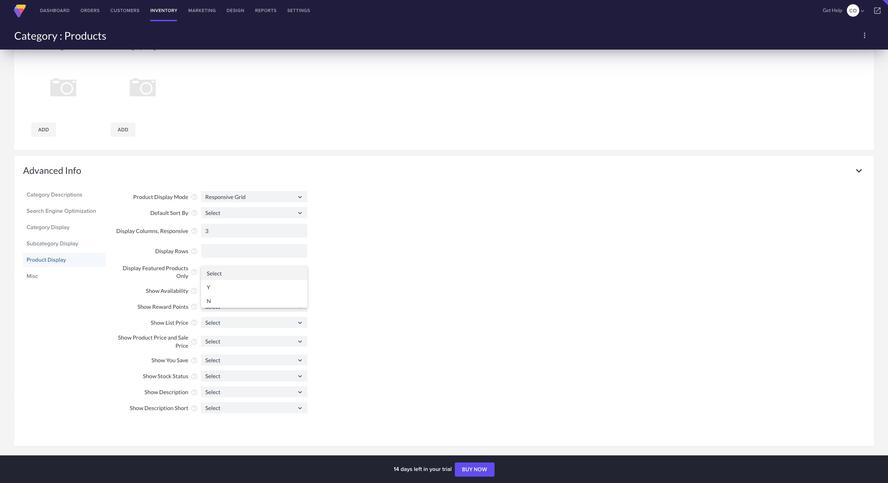 Task type: locate. For each thing, give the bounding box(es) containing it.
default sort by help_outline
[[150, 210, 198, 217]]

you
[[166, 357, 176, 364]]

4  from the top
[[297, 320, 304, 327]]

0 horizontal spatial add link
[[31, 123, 56, 137]]

0 horizontal spatial add
[[38, 127, 49, 133]]

0 horizontal spatial subcategory
[[27, 240, 58, 248]]

products for featured
[[166, 265, 188, 272]]

show inside show description short help_outline
[[130, 405, 143, 412]]

add link for subcategory
[[111, 123, 136, 137]]

5 help_outline from the top
[[191, 269, 198, 276]]

help_outline right sale
[[191, 339, 198, 346]]

short
[[175, 405, 188, 412]]

0 horizontal spatial image
[[51, 43, 67, 50]]

products inside display featured products only help_outline
[[166, 265, 188, 272]]

display inside display columns, responsive help_outline
[[116, 228, 135, 234]]

1 horizontal spatial image
[[144, 43, 159, 50]]

0 vertical spatial expand_more
[[853, 21, 866, 34]]

add link for banner
[[31, 123, 56, 137]]

1 vertical spatial subcategory
[[27, 240, 58, 248]]

featured
[[142, 265, 165, 272]]

subcategory
[[112, 43, 143, 50], [27, 240, 58, 248]]

0 vertical spatial description
[[159, 389, 188, 396]]

banner
[[32, 43, 50, 50]]

get
[[823, 7, 831, 13]]

1 vertical spatial description
[[144, 405, 174, 412]]

4 help_outline from the top
[[191, 248, 198, 255]]

product inside product display mode help_outline
[[133, 194, 153, 200]]

2 expand_more from the top
[[853, 165, 866, 177]]

1 vertical spatial expand_more
[[853, 165, 866, 177]]


[[297, 194, 304, 201], [297, 209, 304, 217], [297, 304, 304, 311], [297, 320, 304, 327], [297, 338, 304, 346], [297, 357, 304, 365], [297, 373, 304, 381], [297, 389, 304, 397], [297, 405, 304, 413]]

help_outline right responsive at the left of page
[[191, 228, 198, 235]]

1 horizontal spatial products
[[166, 265, 188, 272]]

description down show description help_outline
[[144, 405, 174, 412]]

show description help_outline
[[145, 389, 198, 396]]

info
[[65, 165, 81, 176]]

 for show you save help_outline
[[297, 357, 304, 365]]

help_outline right by
[[191, 210, 198, 217]]

0 vertical spatial price
[[176, 320, 188, 326]]

1 vertical spatial product
[[27, 256, 46, 264]]

help_outline inside show availability help_outline
[[191, 288, 198, 295]]

8  from the top
[[297, 389, 304, 397]]

description inside show description short help_outline
[[144, 405, 174, 412]]

responsive
[[160, 228, 188, 234]]

display down "subcategory display"
[[48, 256, 66, 264]]

help_outline right status
[[191, 373, 198, 380]]

description
[[159, 389, 188, 396], [144, 405, 174, 412]]

category
[[23, 21, 61, 33], [14, 29, 58, 42], [27, 191, 50, 199], [27, 223, 50, 231]]

None text field
[[201, 191, 308, 202], [201, 336, 308, 347], [201, 355, 308, 366], [201, 371, 308, 382], [201, 387, 308, 398], [201, 191, 308, 202], [201, 336, 308, 347], [201, 355, 308, 366], [201, 371, 308, 382], [201, 387, 308, 398]]

category for category descriptions
[[27, 191, 50, 199]]

subcategory display link
[[27, 238, 103, 250]]

search engine optimization link
[[27, 205, 103, 217]]

price right list
[[176, 320, 188, 326]]

help_outline right short
[[191, 405, 198, 412]]

description for short
[[144, 405, 174, 412]]

columns,
[[136, 228, 159, 234]]

help_outline right list
[[191, 320, 198, 327]]

show inside show list price help_outline
[[151, 320, 164, 326]]

co
[[850, 7, 857, 13]]

14 days left in your trial
[[394, 466, 453, 474]]

description inside show description help_outline
[[159, 389, 188, 396]]

help_outline inside show you save help_outline
[[191, 357, 198, 365]]

price left and
[[154, 335, 167, 341]]

status
[[173, 373, 188, 380]]

y
[[207, 284, 210, 291]]

show description short help_outline
[[130, 405, 198, 412]]

your
[[430, 466, 441, 474]]

product left and
[[133, 335, 153, 341]]

get help
[[823, 7, 843, 13]]

product inside show product price and sale price help_outline
[[133, 335, 153, 341]]

9 help_outline from the top
[[191, 339, 198, 346]]

show product price and sale price help_outline
[[118, 335, 198, 349]]

7  from the top
[[297, 373, 304, 381]]

products for :
[[64, 29, 106, 42]]

:
[[60, 29, 62, 42]]

None text field
[[201, 207, 308, 218], [201, 317, 308, 328], [201, 403, 308, 414], [201, 207, 308, 218], [201, 317, 308, 328], [201, 403, 308, 414]]

None number field
[[201, 224, 308, 238], [201, 244, 308, 258], [201, 224, 308, 238], [201, 244, 308, 258]]

subcategory for subcategory display
[[27, 240, 58, 248]]

image
[[51, 43, 67, 50], [144, 43, 159, 50]]

buy now link
[[455, 463, 495, 478]]

show for show stock status help_outline
[[143, 373, 157, 380]]

display up "default"
[[154, 194, 173, 200]]

marketing
[[188, 7, 216, 14]]

show for show list price help_outline
[[151, 320, 164, 326]]

category for category images
[[23, 21, 61, 33]]

display inside product display mode help_outline
[[154, 194, 173, 200]]

product up "default"
[[133, 194, 153, 200]]

co 
[[850, 7, 866, 14]]

products up only
[[166, 265, 188, 272]]

6 help_outline from the top
[[191, 288, 198, 295]]

trial
[[442, 466, 452, 474]]

1 image from the left
[[51, 43, 67, 50]]

1 horizontal spatial subcategory
[[112, 43, 143, 50]]

help_outline right mode
[[191, 194, 198, 201]]

help_outline inside default sort by help_outline
[[191, 210, 198, 217]]

8 help_outline from the top
[[191, 320, 198, 327]]

only
[[176, 273, 188, 280]]

13 help_outline from the top
[[191, 405, 198, 412]]

expand_more for category images
[[853, 21, 866, 34]]

0 vertical spatial subcategory
[[112, 43, 143, 50]]

display down search engine optimization
[[51, 223, 70, 231]]


[[860, 8, 866, 14]]

display left columns,
[[116, 228, 135, 234]]

help_outline right 'points'
[[191, 304, 198, 311]]

2 add from the left
[[118, 127, 128, 133]]

select
[[207, 270, 222, 277]]

and
[[168, 335, 177, 341]]

1 add from the left
[[38, 127, 49, 133]]

1 horizontal spatial add
[[118, 127, 128, 133]]

descriptions
[[51, 191, 82, 199]]

show inside show product price and sale price help_outline
[[118, 335, 132, 341]]

2 image from the left
[[144, 43, 159, 50]]

subcategory display
[[27, 240, 78, 248]]

price
[[176, 320, 188, 326], [154, 335, 167, 341], [176, 342, 188, 349]]

price inside show list price help_outline
[[176, 320, 188, 326]]

sort
[[170, 210, 181, 216]]

10 help_outline from the top
[[191, 357, 198, 365]]

3 help_outline from the top
[[191, 228, 198, 235]]

help_outline left y
[[191, 288, 198, 295]]

show for show description short help_outline
[[130, 405, 143, 412]]

description down "show stock status help_outline"
[[159, 389, 188, 396]]

1 expand_more from the top
[[853, 21, 866, 34]]

1 vertical spatial products
[[166, 265, 188, 272]]

show inside show you save help_outline
[[152, 357, 165, 364]]

9  from the top
[[297, 405, 304, 413]]

products right the :
[[64, 29, 106, 42]]

help_outline right rows
[[191, 248, 198, 255]]

0 vertical spatial product
[[133, 194, 153, 200]]

now
[[474, 467, 488, 473]]

1  from the top
[[297, 194, 304, 201]]

1 horizontal spatial add link
[[111, 123, 136, 137]]

1 vertical spatial price
[[154, 335, 167, 341]]

0 horizontal spatial products
[[64, 29, 106, 42]]

add
[[38, 127, 49, 133], [118, 127, 128, 133]]

2 vertical spatial product
[[133, 335, 153, 341]]

category display link
[[27, 222, 103, 234]]

 for product display mode help_outline
[[297, 194, 304, 201]]

help_outline inside show list price help_outline
[[191, 320, 198, 327]]

inventory
[[150, 7, 178, 14]]

7 help_outline from the top
[[191, 304, 198, 311]]

mode
[[174, 194, 188, 200]]

help_outline
[[191, 194, 198, 201], [191, 210, 198, 217], [191, 228, 198, 235], [191, 248, 198, 255], [191, 269, 198, 276], [191, 288, 198, 295], [191, 304, 198, 311], [191, 320, 198, 327], [191, 339, 198, 346], [191, 357, 198, 365], [191, 373, 198, 380], [191, 389, 198, 396], [191, 405, 198, 412]]

help_outline right only
[[191, 269, 198, 276]]

12 help_outline from the top
[[191, 389, 198, 396]]

engine
[[46, 207, 63, 215]]

stock
[[158, 373, 172, 380]]

add link
[[31, 123, 56, 137], [111, 123, 136, 137]]

display
[[154, 194, 173, 200], [51, 223, 70, 231], [116, 228, 135, 234], [60, 240, 78, 248], [155, 248, 174, 255], [48, 256, 66, 264], [123, 265, 141, 272]]

2  from the top
[[297, 209, 304, 217]]

1 add link from the left
[[31, 123, 56, 137]]

product up misc
[[27, 256, 46, 264]]

show inside "show stock status help_outline"
[[143, 373, 157, 380]]

in
[[424, 466, 428, 474]]

search engine optimization
[[27, 207, 96, 215]]

products
[[64, 29, 106, 42], [166, 265, 188, 272]]

2 add link from the left
[[111, 123, 136, 137]]

show for show product price and sale price help_outline
[[118, 335, 132, 341]]

help_outline right save
[[191, 357, 198, 365]]

product
[[133, 194, 153, 200], [27, 256, 46, 264], [133, 335, 153, 341]]

0 vertical spatial products
[[64, 29, 106, 42]]

show inside show availability help_outline
[[146, 288, 160, 295]]

 for show product price and sale price help_outline
[[297, 338, 304, 346]]

add for subcategory
[[118, 127, 128, 133]]

display inside display rows help_outline
[[155, 248, 174, 255]]

11 help_outline from the top
[[191, 373, 198, 380]]

 for show list price help_outline
[[297, 320, 304, 327]]

help_outline down "show stock status help_outline"
[[191, 389, 198, 396]]

5  from the top
[[297, 338, 304, 346]]

expand_more
[[853, 21, 866, 34], [853, 165, 866, 177]]

display down the "category display" link
[[60, 240, 78, 248]]

2 help_outline from the top
[[191, 210, 198, 217]]

display inside the "category display" link
[[51, 223, 70, 231]]

6  from the top
[[297, 357, 304, 365]]

price down sale
[[176, 342, 188, 349]]

image for subcategory image
[[144, 43, 159, 50]]

show for show you save help_outline
[[152, 357, 165, 364]]

show
[[146, 288, 160, 295], [138, 304, 151, 310], [151, 320, 164, 326], [118, 335, 132, 341], [152, 357, 165, 364], [143, 373, 157, 380], [145, 389, 158, 396], [130, 405, 143, 412]]

display columns, responsive help_outline
[[116, 228, 198, 235]]

reports
[[255, 7, 277, 14]]

display left rows
[[155, 248, 174, 255]]

days
[[401, 466, 413, 474]]

1 help_outline from the top
[[191, 194, 198, 201]]

category : products
[[14, 29, 106, 42]]

show inside show description help_outline
[[145, 389, 158, 396]]

reward
[[152, 304, 172, 310]]

show inside show reward points help_outline
[[138, 304, 151, 310]]

display left featured
[[123, 265, 141, 272]]

list
[[166, 320, 175, 326]]

misc link
[[27, 270, 103, 283]]

display featured products only help_outline
[[123, 265, 198, 280]]



Task type: vqa. For each thing, say whether or not it's contained in the screenshot.
Type
no



Task type: describe. For each thing, give the bounding box(es) containing it.
show stock status help_outline
[[143, 373, 198, 380]]

show availability help_outline
[[146, 288, 198, 295]]

help_outline inside product display mode help_outline
[[191, 194, 198, 201]]

buy now
[[462, 467, 488, 473]]

help_outline inside "show stock status help_outline"
[[191, 373, 198, 380]]

price for help_outline
[[176, 320, 188, 326]]

more_vert
[[861, 31, 869, 40]]

show you save help_outline
[[152, 357, 198, 365]]

product for product display
[[27, 256, 46, 264]]

show reward points help_outline
[[138, 304, 198, 311]]

display inside subcategory display link
[[60, 240, 78, 248]]

by
[[182, 210, 188, 216]]

default
[[150, 210, 169, 216]]

category images
[[23, 21, 91, 33]]

description for help_outline
[[159, 389, 188, 396]]

points
[[173, 304, 188, 310]]

settings
[[287, 7, 310, 14]]

category display
[[27, 223, 70, 231]]

banner image
[[32, 43, 67, 50]]

 for show description help_outline
[[297, 389, 304, 397]]

design
[[227, 7, 245, 14]]

buy
[[462, 467, 473, 473]]

 for show description short help_outline
[[297, 405, 304, 413]]

category for category display
[[27, 223, 50, 231]]

price for and
[[154, 335, 167, 341]]

left
[[414, 466, 422, 474]]

display inside display featured products only help_outline
[[123, 265, 141, 272]]

subcategory image
[[112, 43, 159, 50]]

optimization
[[64, 207, 96, 215]]

product display mode help_outline
[[133, 194, 198, 201]]

rows
[[175, 248, 188, 255]]

show for show reward points help_outline
[[138, 304, 151, 310]]

display inside 'product display' link
[[48, 256, 66, 264]]

images
[[62, 21, 91, 33]]

category descriptions link
[[27, 189, 103, 201]]

n
[[207, 298, 211, 305]]

help_outline inside display featured products only help_outline
[[191, 269, 198, 276]]

 for show stock status help_outline
[[297, 373, 304, 381]]

more_vert button
[[858, 28, 872, 43]]

save
[[177, 357, 188, 364]]

help
[[832, 7, 843, 13]]

help_outline inside show product price and sale price help_outline
[[191, 339, 198, 346]]

show for show description help_outline
[[145, 389, 158, 396]]

display rows help_outline
[[155, 248, 198, 255]]

orders
[[81, 7, 100, 14]]

show for show availability help_outline
[[146, 288, 160, 295]]

expand_more for advanced info
[[853, 165, 866, 177]]

product for product display mode help_outline
[[133, 194, 153, 200]]

category descriptions
[[27, 191, 82, 199]]

help_outline inside show reward points help_outline
[[191, 304, 198, 311]]

 link
[[867, 0, 889, 21]]

14
[[394, 466, 399, 474]]

add for banner
[[38, 127, 49, 133]]

dashboard link
[[35, 0, 75, 21]]

search
[[27, 207, 44, 215]]

category for category : products
[[14, 29, 58, 42]]

show list price help_outline
[[151, 320, 198, 327]]

subcategory for subcategory image
[[112, 43, 143, 50]]

sale
[[178, 335, 188, 341]]

availability
[[161, 288, 188, 295]]

3  from the top
[[297, 304, 304, 311]]

help_outline inside show description help_outline
[[191, 389, 198, 396]]

help_outline inside show description short help_outline
[[191, 405, 198, 412]]

 for default sort by help_outline
[[297, 209, 304, 217]]

misc
[[27, 272, 38, 280]]

advanced info
[[23, 165, 81, 176]]

help_outline inside display columns, responsive help_outline
[[191, 228, 198, 235]]

2 vertical spatial price
[[176, 342, 188, 349]]

customers
[[110, 7, 140, 14]]


[[874, 6, 882, 15]]

help_outline inside display rows help_outline
[[191, 248, 198, 255]]

advanced
[[23, 165, 63, 176]]

dashboard
[[40, 7, 70, 14]]

product display
[[27, 256, 66, 264]]

image for banner image
[[51, 43, 67, 50]]

product display link
[[27, 254, 103, 266]]



